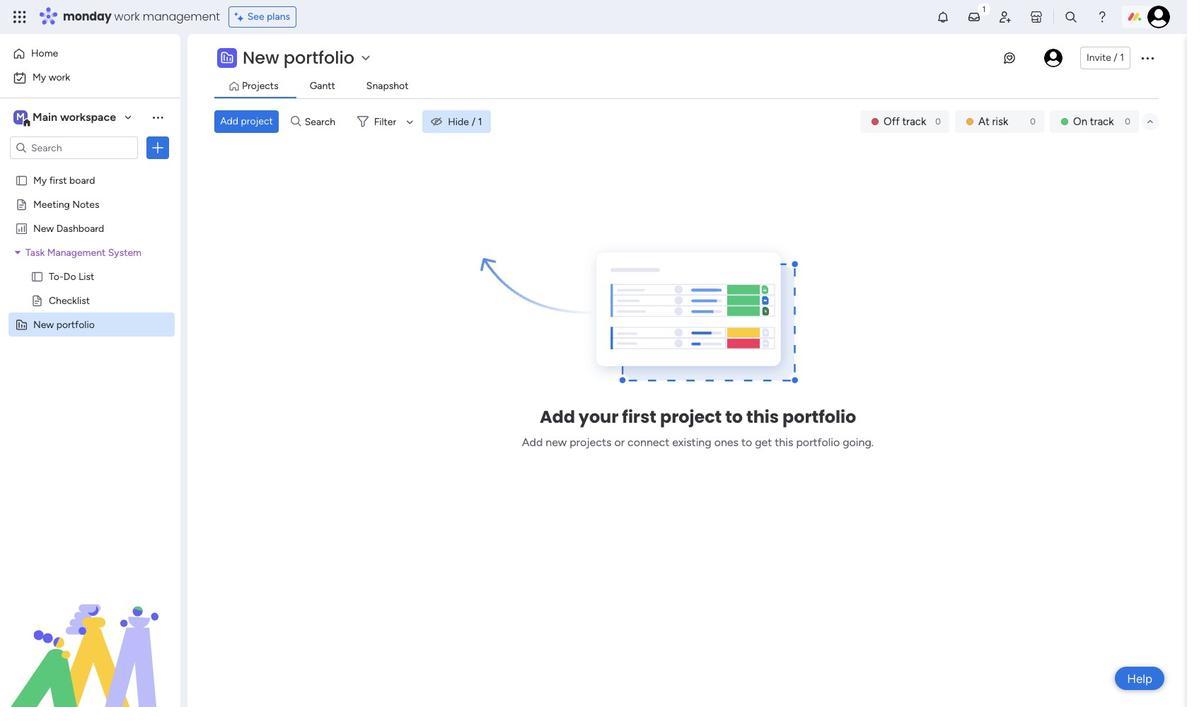 Task type: describe. For each thing, give the bounding box(es) containing it.
0 for at risk
[[1031, 117, 1036, 127]]

main workspace
[[33, 110, 116, 124]]

my first board
[[33, 174, 95, 186]]

management
[[47, 246, 106, 258]]

/ for hide
[[472, 116, 476, 128]]

existing
[[672, 436, 712, 449]]

workspace
[[60, 110, 116, 124]]

kendall parks image
[[1148, 6, 1171, 28]]

track for off track
[[903, 115, 927, 128]]

v2 search image
[[291, 114, 301, 130]]

public dashboard image
[[15, 222, 28, 235]]

add new projects or connect existing ones to get this portfolio going.
[[522, 436, 874, 449]]

help
[[1127, 672, 1153, 686]]

projects
[[570, 436, 612, 449]]

1 vertical spatial this
[[775, 436, 794, 449]]

meeting
[[33, 198, 70, 210]]

filter
[[374, 116, 396, 128]]

work for my
[[49, 71, 70, 84]]

kendall parks image
[[1045, 49, 1063, 67]]

monday marketplace image
[[1030, 10, 1044, 24]]

meeting notes
[[33, 198, 99, 210]]

plans
[[267, 11, 290, 23]]

my for my work
[[33, 71, 46, 84]]

public board image
[[15, 197, 28, 211]]

0 vertical spatial this
[[747, 405, 779, 429]]

public board image for to-
[[30, 270, 44, 283]]

1 vertical spatial project
[[660, 405, 722, 429]]

portfolio down checklist
[[56, 318, 95, 330]]

system
[[108, 246, 142, 258]]

options image
[[1139, 50, 1156, 67]]

home
[[31, 47, 58, 59]]

notifications image
[[936, 10, 950, 24]]

list
[[79, 270, 94, 282]]

work for monday
[[114, 8, 140, 25]]

1 vertical spatial to
[[742, 436, 752, 449]]

to-do list
[[49, 270, 94, 282]]

gantt button
[[306, 79, 339, 94]]

hide
[[448, 116, 469, 128]]

hide / 1
[[448, 116, 482, 128]]

notes
[[72, 198, 99, 210]]

2 vertical spatial new
[[33, 318, 54, 330]]

new portfolio button
[[214, 46, 377, 69]]

your
[[579, 405, 619, 429]]

1 for invite / 1
[[1120, 52, 1125, 64]]

public board image for my
[[15, 173, 28, 187]]

portfolio up 'going.'
[[783, 405, 856, 429]]

my work option
[[8, 67, 172, 89]]

invite / 1 button
[[1081, 47, 1131, 69]]

arrow down image
[[401, 113, 418, 130]]

going.
[[843, 436, 874, 449]]

2 vertical spatial public board image
[[30, 294, 44, 307]]

Search in workspace field
[[30, 140, 118, 156]]

no results image
[[481, 226, 799, 385]]

0 for off track
[[936, 117, 941, 127]]

gantt
[[310, 80, 335, 92]]

monday
[[63, 8, 112, 25]]

add for add your first project to this portfolio
[[540, 405, 575, 429]]

my work link
[[8, 67, 172, 89]]

management
[[143, 8, 220, 25]]

see plans
[[247, 11, 290, 23]]

off
[[884, 115, 900, 128]]

1 vertical spatial new portfolio
[[33, 318, 95, 330]]

workspace options image
[[151, 110, 165, 124]]

0 for on track
[[1125, 117, 1131, 127]]

new
[[546, 436, 567, 449]]

add for add project
[[220, 115, 238, 127]]

search everything image
[[1064, 10, 1079, 24]]

my for my first board
[[33, 174, 47, 186]]



Task type: vqa. For each thing, say whether or not it's contained in the screenshot.
the rightmost Mar
no



Task type: locate. For each thing, give the bounding box(es) containing it.
2 track from the left
[[1090, 115, 1114, 128]]

0 right "off track"
[[936, 117, 941, 127]]

0 vertical spatial new
[[243, 46, 279, 69]]

new right public dashboard "icon"
[[33, 222, 54, 234]]

to
[[726, 405, 743, 429], [742, 436, 752, 449]]

0 vertical spatial add
[[220, 115, 238, 127]]

my inside my work option
[[33, 71, 46, 84]]

to up ones
[[726, 405, 743, 429]]

/ for invite
[[1114, 52, 1118, 64]]

public board image left to-
[[30, 270, 44, 283]]

m
[[16, 111, 25, 123]]

0
[[936, 117, 941, 127], [1031, 117, 1036, 127], [1125, 117, 1131, 127]]

add
[[220, 115, 238, 127], [540, 405, 575, 429], [522, 436, 543, 449]]

1 vertical spatial 1
[[478, 116, 482, 128]]

1 horizontal spatial work
[[114, 8, 140, 25]]

help button
[[1115, 667, 1165, 691]]

public board image
[[15, 173, 28, 187], [30, 270, 44, 283], [30, 294, 44, 307]]

add inside button
[[220, 115, 238, 127]]

snapshot
[[366, 80, 409, 92]]

my down home
[[33, 71, 46, 84]]

projects button
[[238, 79, 282, 94]]

/ right invite
[[1114, 52, 1118, 64]]

1 for hide / 1
[[478, 116, 482, 128]]

tab list containing projects
[[214, 75, 1159, 98]]

work down home
[[49, 71, 70, 84]]

filter button
[[352, 110, 418, 133]]

portfolio up gantt
[[284, 46, 354, 69]]

1 inside button
[[1120, 52, 1125, 64]]

new portfolio up gantt
[[243, 46, 354, 69]]

work right monday in the top of the page
[[114, 8, 140, 25]]

track for on track
[[1090, 115, 1114, 128]]

0 horizontal spatial work
[[49, 71, 70, 84]]

2 vertical spatial add
[[522, 436, 543, 449]]

on
[[1074, 115, 1088, 128]]

work inside option
[[49, 71, 70, 84]]

home link
[[8, 42, 172, 65]]

0 horizontal spatial first
[[49, 174, 67, 186]]

list box
[[0, 165, 180, 528]]

0 vertical spatial 1
[[1120, 52, 1125, 64]]

do
[[64, 270, 76, 282]]

1 horizontal spatial new portfolio
[[243, 46, 354, 69]]

add your first project to this portfolio
[[540, 405, 856, 429]]

collapse image
[[1145, 116, 1156, 127]]

monday work management
[[63, 8, 220, 25]]

first left board
[[49, 174, 67, 186]]

project up existing
[[660, 405, 722, 429]]

portfolio left 'going.'
[[796, 436, 840, 449]]

lottie animation image
[[0, 565, 180, 708]]

project inside button
[[241, 115, 273, 127]]

give feedback image
[[1003, 51, 1017, 65]]

1 0 from the left
[[936, 117, 941, 127]]

1 vertical spatial /
[[472, 116, 476, 128]]

off track
[[884, 115, 927, 128]]

home option
[[8, 42, 172, 65]]

help image
[[1096, 10, 1110, 24]]

Search field
[[301, 112, 344, 132]]

0 horizontal spatial new portfolio
[[33, 318, 95, 330]]

1
[[1120, 52, 1125, 64], [478, 116, 482, 128]]

1 right invite
[[1120, 52, 1125, 64]]

to left 'get'
[[742, 436, 752, 449]]

project down projects 'button' on the left top of page
[[241, 115, 273, 127]]

this up 'get'
[[747, 405, 779, 429]]

1 track from the left
[[903, 115, 927, 128]]

new portfolio
[[243, 46, 354, 69], [33, 318, 95, 330]]

3 0 from the left
[[1125, 117, 1131, 127]]

0 vertical spatial project
[[241, 115, 273, 127]]

public board image up public board image
[[15, 173, 28, 187]]

track
[[903, 115, 927, 128], [1090, 115, 1114, 128]]

0 horizontal spatial track
[[903, 115, 927, 128]]

dashboard
[[56, 222, 104, 234]]

add for add new projects or connect existing ones to get this portfolio going.
[[522, 436, 543, 449]]

ones
[[715, 436, 739, 449]]

project
[[241, 115, 273, 127], [660, 405, 722, 429]]

1 image
[[978, 1, 991, 17]]

0 right risk
[[1031, 117, 1036, 127]]

2 0 from the left
[[1031, 117, 1036, 127]]

invite / 1
[[1087, 52, 1125, 64]]

list box containing my first board
[[0, 165, 180, 528]]

0 vertical spatial public board image
[[15, 173, 28, 187]]

1 horizontal spatial project
[[660, 405, 722, 429]]

new
[[243, 46, 279, 69], [33, 222, 54, 234], [33, 318, 54, 330]]

options image
[[151, 141, 165, 155]]

1 horizontal spatial 0
[[1031, 117, 1036, 127]]

0 horizontal spatial 0
[[936, 117, 941, 127]]

risk
[[993, 115, 1009, 128]]

my up meeting
[[33, 174, 47, 186]]

1 vertical spatial public board image
[[30, 270, 44, 283]]

1 horizontal spatial 1
[[1120, 52, 1125, 64]]

or
[[615, 436, 625, 449]]

workspace image
[[13, 110, 28, 125]]

public board image left checklist
[[30, 294, 44, 307]]

1 right hide
[[478, 116, 482, 128]]

update feed image
[[967, 10, 982, 24]]

see plans button
[[228, 6, 297, 28]]

task
[[25, 246, 45, 258]]

track right off
[[903, 115, 927, 128]]

1 vertical spatial first
[[622, 405, 657, 429]]

1 vertical spatial new
[[33, 222, 54, 234]]

workspace selection element
[[13, 109, 118, 127]]

snapshot button
[[363, 79, 412, 94]]

task management system
[[25, 246, 142, 258]]

1 vertical spatial work
[[49, 71, 70, 84]]

1 horizontal spatial /
[[1114, 52, 1118, 64]]

add up new
[[540, 405, 575, 429]]

board
[[69, 174, 95, 186]]

lottie animation element
[[0, 565, 180, 708]]

add left the v2 search image
[[220, 115, 238, 127]]

new portfolio down checklist
[[33, 318, 95, 330]]

0 vertical spatial first
[[49, 174, 67, 186]]

0 vertical spatial /
[[1114, 52, 1118, 64]]

caret down image
[[15, 247, 21, 257]]

/ right hide
[[472, 116, 476, 128]]

tab list
[[214, 75, 1159, 98]]

1 vertical spatial my
[[33, 174, 47, 186]]

main
[[33, 110, 57, 124]]

this
[[747, 405, 779, 429], [775, 436, 794, 449]]

0 horizontal spatial 1
[[478, 116, 482, 128]]

0 left collapse icon
[[1125, 117, 1131, 127]]

new down checklist
[[33, 318, 54, 330]]

0 vertical spatial work
[[114, 8, 140, 25]]

new up projects
[[243, 46, 279, 69]]

add left new
[[522, 436, 543, 449]]

at
[[979, 115, 990, 128]]

first
[[49, 174, 67, 186], [622, 405, 657, 429]]

invite
[[1087, 52, 1112, 64]]

track right "on"
[[1090, 115, 1114, 128]]

on track
[[1074, 115, 1114, 128]]

add project
[[220, 115, 273, 127]]

connect
[[628, 436, 670, 449]]

first up connect
[[622, 405, 657, 429]]

my work
[[33, 71, 70, 84]]

select product image
[[13, 10, 27, 24]]

option
[[0, 167, 180, 170]]

portfolio
[[284, 46, 354, 69], [56, 318, 95, 330], [783, 405, 856, 429], [796, 436, 840, 449]]

0 horizontal spatial project
[[241, 115, 273, 127]]

1 horizontal spatial first
[[622, 405, 657, 429]]

0 vertical spatial my
[[33, 71, 46, 84]]

at risk
[[979, 115, 1009, 128]]

0 vertical spatial to
[[726, 405, 743, 429]]

see
[[247, 11, 264, 23]]

to-
[[49, 270, 64, 282]]

work
[[114, 8, 140, 25], [49, 71, 70, 84]]

2 horizontal spatial 0
[[1125, 117, 1131, 127]]

checklist
[[49, 294, 90, 306]]

my
[[33, 71, 46, 84], [33, 174, 47, 186]]

new dashboard
[[33, 222, 104, 234]]

add project button
[[214, 110, 279, 133]]

/
[[1114, 52, 1118, 64], [472, 116, 476, 128]]

/ inside button
[[1114, 52, 1118, 64]]

get
[[755, 436, 772, 449]]

1 horizontal spatial track
[[1090, 115, 1114, 128]]

0 horizontal spatial /
[[472, 116, 476, 128]]

projects
[[242, 80, 279, 92]]

this right 'get'
[[775, 436, 794, 449]]

1 vertical spatial add
[[540, 405, 575, 429]]

invite members image
[[999, 10, 1013, 24]]

0 vertical spatial new portfolio
[[243, 46, 354, 69]]



